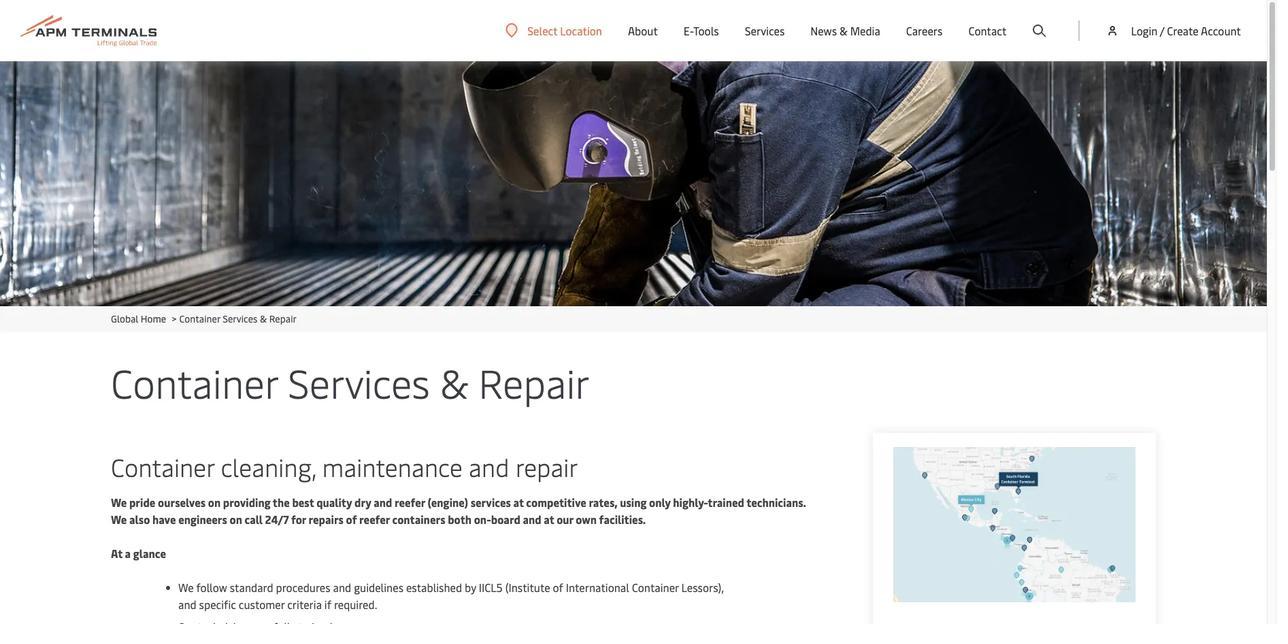 Task type: vqa. For each thing, say whether or not it's contained in the screenshot.
the offs
no



Task type: describe. For each thing, give the bounding box(es) containing it.
we for we pride ourselves on providing the best quality dry and reefer (engine) services at competitive rates, using only highly-trained technicians. we also have engineers on call 24/7 for repairs of reefer containers both on-board and at our own facilities.
[[111, 495, 127, 510]]

2 vertical spatial services
[[288, 355, 430, 409]]

only
[[649, 495, 671, 510]]

dry
[[355, 495, 371, 510]]

0 horizontal spatial services
[[223, 312, 258, 325]]

account
[[1201, 23, 1241, 38]]

/
[[1160, 23, 1165, 38]]

both
[[448, 512, 472, 527]]

location
[[560, 23, 602, 38]]

at a glance
[[111, 546, 166, 561]]

also
[[129, 512, 150, 527]]

maintenance
[[322, 450, 463, 483]]

the
[[273, 495, 290, 510]]

about button
[[628, 0, 658, 61]]

global
[[111, 312, 138, 325]]

container services & repair
[[111, 355, 590, 409]]

& inside dropdown button
[[840, 23, 848, 38]]

repairs
[[309, 512, 344, 527]]

container right >
[[179, 312, 220, 325]]

guidelines
[[354, 580, 404, 595]]

global home link
[[111, 312, 166, 325]]

pride
[[129, 495, 155, 510]]

1 vertical spatial at
[[544, 512, 554, 527]]

e-tools
[[684, 23, 719, 38]]

select location button
[[506, 23, 602, 38]]

have
[[152, 512, 176, 527]]

0 horizontal spatial repair
[[269, 312, 297, 325]]

find services offered by apm terminals globally image
[[894, 447, 1136, 603]]

containers
[[392, 512, 445, 527]]

technicians.
[[747, 495, 806, 510]]

0 vertical spatial services
[[745, 23, 785, 38]]

0 vertical spatial at
[[513, 495, 524, 510]]

news
[[811, 23, 837, 38]]

select location
[[528, 23, 602, 38]]

standard
[[230, 580, 273, 595]]

0 vertical spatial reefer
[[395, 495, 425, 510]]

>
[[172, 312, 177, 325]]

best
[[292, 495, 314, 510]]

for
[[291, 512, 306, 527]]

container down the "global home > container services & repair"
[[111, 355, 278, 409]]

iicl5
[[479, 580, 503, 595]]

tools
[[693, 23, 719, 38]]

e-tools button
[[684, 0, 719, 61]]

ourselves
[[158, 495, 206, 510]]

engineers
[[178, 512, 227, 527]]

follow
[[196, 580, 227, 595]]

quality
[[317, 495, 352, 510]]

1 vertical spatial we
[[111, 512, 127, 527]]

and up the services
[[469, 450, 509, 483]]

news & media button
[[811, 0, 881, 61]]

container cleaning, maintenance and repair
[[111, 450, 578, 483]]

highly-
[[673, 495, 708, 510]]

login / create account
[[1131, 23, 1241, 38]]

and right board
[[523, 512, 541, 527]]

glance
[[133, 546, 166, 561]]



Task type: locate. For each thing, give the bounding box(es) containing it.
at up board
[[513, 495, 524, 510]]

container left lessors),
[[632, 580, 679, 595]]

own
[[576, 512, 597, 527]]

international
[[566, 580, 629, 595]]

24/7
[[265, 512, 289, 527]]

on-
[[474, 512, 491, 527]]

at
[[111, 546, 123, 561]]

our
[[557, 512, 573, 527]]

0 horizontal spatial on
[[208, 495, 221, 510]]

of down dry
[[346, 512, 357, 527]]

1 vertical spatial services
[[223, 312, 258, 325]]

competitive
[[526, 495, 587, 510]]

1 vertical spatial reefer
[[359, 512, 390, 527]]

1 vertical spatial &
[[260, 312, 267, 325]]

reefer down dry
[[359, 512, 390, 527]]

rates,
[[589, 495, 618, 510]]

careers
[[906, 23, 943, 38]]

2 horizontal spatial &
[[840, 23, 848, 38]]

1 horizontal spatial services
[[288, 355, 430, 409]]

established
[[406, 580, 462, 595]]

and
[[469, 450, 509, 483], [374, 495, 392, 510], [523, 512, 541, 527], [333, 580, 351, 595], [178, 597, 196, 612]]

select
[[528, 23, 558, 38]]

1 horizontal spatial &
[[440, 355, 469, 409]]

call
[[245, 512, 263, 527]]

0 vertical spatial of
[[346, 512, 357, 527]]

we left also
[[111, 512, 127, 527]]

on left call
[[230, 512, 242, 527]]

2 horizontal spatial services
[[745, 23, 785, 38]]

create
[[1167, 23, 1199, 38]]

at left our at bottom left
[[544, 512, 554, 527]]

about
[[628, 23, 658, 38]]

(institute
[[505, 580, 550, 595]]

contact button
[[969, 0, 1007, 61]]

we pride ourselves on providing the best quality dry and reefer (engine) services at competitive rates, using only highly-trained technicians. we also have engineers on call 24/7 for repairs of reefer containers both on-board and at our own facilities.
[[111, 495, 806, 527]]

1 vertical spatial on
[[230, 512, 242, 527]]

we left the pride
[[111, 495, 127, 510]]

reefer up containers
[[395, 495, 425, 510]]

1 vertical spatial repair
[[479, 355, 590, 409]]

specific
[[199, 597, 236, 612]]

on up engineers
[[208, 495, 221, 510]]

repair
[[516, 450, 578, 483]]

contact
[[969, 23, 1007, 38]]

media
[[850, 23, 881, 38]]

of right (institute
[[553, 580, 563, 595]]

trained
[[708, 495, 744, 510]]

criteria
[[287, 597, 322, 612]]

a
[[125, 546, 131, 561]]

of inside we follow standard procedures and guidelines established by iicl5 (institute of international container lessors), and specific customer criteria if required.
[[553, 580, 563, 595]]

2 vertical spatial &
[[440, 355, 469, 409]]

1 horizontal spatial repair
[[479, 355, 590, 409]]

required.
[[334, 597, 377, 612]]

cleaning,
[[221, 450, 316, 483]]

0 vertical spatial &
[[840, 23, 848, 38]]

container inside we follow standard procedures and guidelines established by iicl5 (institute of international container lessors), and specific customer criteria if required.
[[632, 580, 679, 595]]

of inside we pride ourselves on providing the best quality dry and reefer (engine) services at competitive rates, using only highly-trained technicians. we also have engineers on call 24/7 for repairs of reefer containers both on-board and at our own facilities.
[[346, 512, 357, 527]]

board
[[491, 512, 521, 527]]

we for we follow standard procedures and guidelines established by iicl5 (institute of international container lessors), and specific customer criteria if required.
[[178, 580, 194, 595]]

0 vertical spatial repair
[[269, 312, 297, 325]]

news & media
[[811, 23, 881, 38]]

e-
[[684, 23, 693, 38]]

2 vertical spatial we
[[178, 580, 194, 595]]

global home > container services & repair
[[111, 312, 297, 325]]

container repair maintenance image
[[0, 61, 1267, 306]]

services button
[[745, 0, 785, 61]]

0 vertical spatial we
[[111, 495, 127, 510]]

and up required.
[[333, 580, 351, 595]]

careers button
[[906, 0, 943, 61]]

1 vertical spatial of
[[553, 580, 563, 595]]

procedures
[[276, 580, 330, 595]]

&
[[840, 23, 848, 38], [260, 312, 267, 325], [440, 355, 469, 409]]

if
[[325, 597, 331, 612]]

and down follow
[[178, 597, 196, 612]]

we left follow
[[178, 580, 194, 595]]

providing
[[223, 495, 271, 510]]

we
[[111, 495, 127, 510], [111, 512, 127, 527], [178, 580, 194, 595]]

facilities.
[[599, 512, 646, 527]]

and right dry
[[374, 495, 392, 510]]

1 horizontal spatial reefer
[[395, 495, 425, 510]]

home
[[141, 312, 166, 325]]

(engine)
[[428, 495, 468, 510]]

0 horizontal spatial at
[[513, 495, 524, 510]]

of
[[346, 512, 357, 527], [553, 580, 563, 595]]

container
[[179, 312, 220, 325], [111, 355, 278, 409], [111, 450, 215, 483], [632, 580, 679, 595]]

on
[[208, 495, 221, 510], [230, 512, 242, 527]]

services
[[471, 495, 511, 510]]

lessors),
[[682, 580, 724, 595]]

we follow standard procedures and guidelines established by iicl5 (institute of international container lessors), and specific customer criteria if required.
[[178, 580, 724, 612]]

0 horizontal spatial of
[[346, 512, 357, 527]]

by
[[465, 580, 476, 595]]

container up ourselves
[[111, 450, 215, 483]]

1 horizontal spatial on
[[230, 512, 242, 527]]

customer
[[239, 597, 285, 612]]

we inside we follow standard procedures and guidelines established by iicl5 (institute of international container lessors), and specific customer criteria if required.
[[178, 580, 194, 595]]

0 horizontal spatial &
[[260, 312, 267, 325]]

services
[[745, 23, 785, 38], [223, 312, 258, 325], [288, 355, 430, 409]]

repair
[[269, 312, 297, 325], [479, 355, 590, 409]]

login
[[1131, 23, 1158, 38]]

1 horizontal spatial at
[[544, 512, 554, 527]]

reefer
[[395, 495, 425, 510], [359, 512, 390, 527]]

1 horizontal spatial of
[[553, 580, 563, 595]]

0 horizontal spatial reefer
[[359, 512, 390, 527]]

0 vertical spatial on
[[208, 495, 221, 510]]

using
[[620, 495, 647, 510]]

at
[[513, 495, 524, 510], [544, 512, 554, 527]]

login / create account link
[[1106, 0, 1241, 61]]



